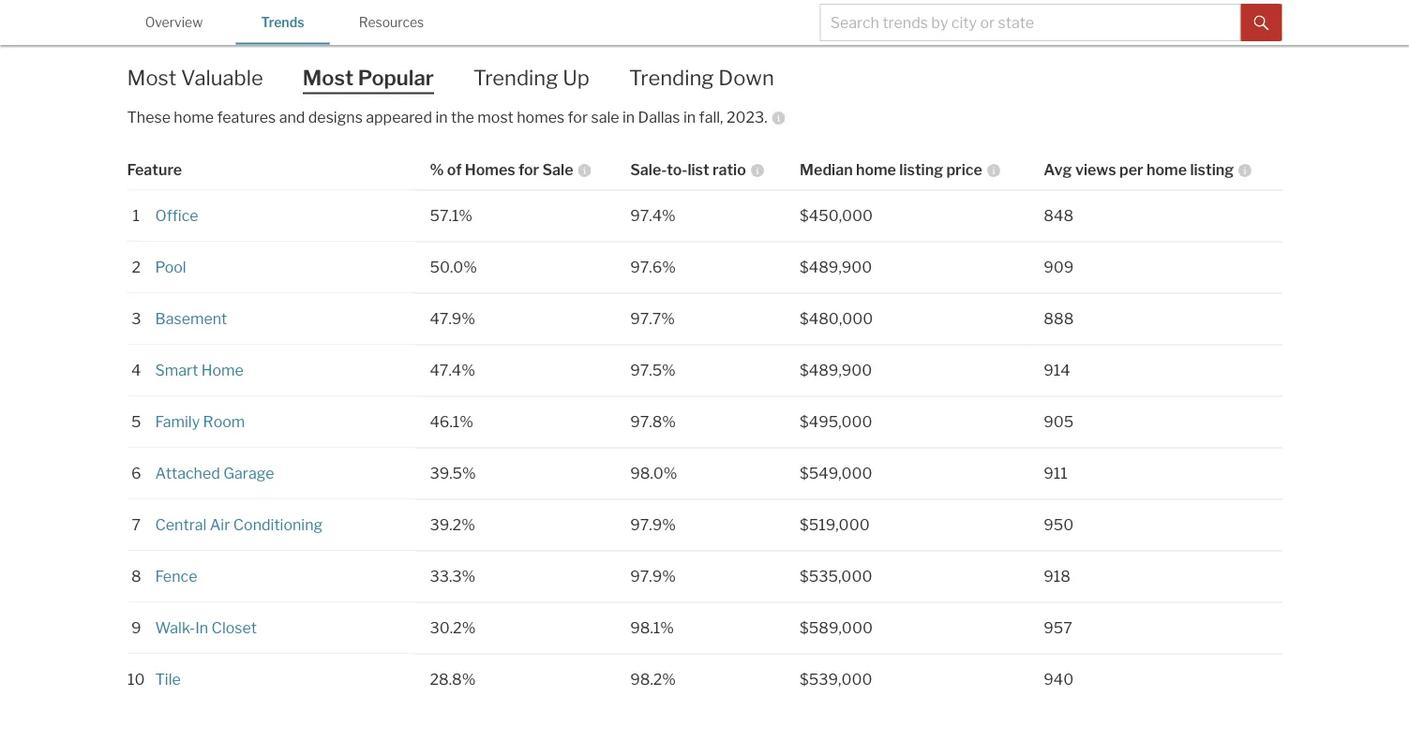 Task type: vqa. For each thing, say whether or not it's contained in the screenshot.


Task type: describe. For each thing, give the bounding box(es) containing it.
these
[[127, 108, 171, 126]]

these home features and designs appeared in the most homes for sale in dallas in fall, 2023.
[[127, 108, 768, 126]]

0 vertical spatial for
[[1016, 22, 1036, 40]]

tile
[[155, 671, 181, 689]]

median
[[800, 161, 853, 179]]

98.1%
[[630, 619, 674, 637]]

$539,000
[[800, 671, 873, 689]]

50.0%
[[430, 258, 477, 276]]

smart home link
[[155, 361, 244, 380]]

in left dallas.
[[365, 22, 377, 40]]

list for sale-
[[688, 161, 710, 179]]

2 listing from the left
[[1190, 161, 1234, 179]]

8
[[131, 568, 141, 586]]

in right appeared
[[436, 108, 448, 126]]

33.3%
[[430, 568, 476, 586]]

$535,000
[[800, 568, 872, 586]]

resources link
[[345, 0, 438, 43]]

family room link
[[155, 413, 245, 431]]

homes
[[517, 108, 565, 126]]

home right per
[[1147, 161, 1187, 179]]

0 horizontal spatial features
[[217, 108, 276, 126]]

957
[[1044, 619, 1073, 637]]

in right sale
[[623, 108, 635, 126]]

trending for trending up
[[473, 65, 558, 90]]

different
[[603, 22, 664, 40]]

home up trending down
[[668, 22, 708, 40]]

3
[[132, 310, 141, 328]]

$589,000
[[800, 619, 873, 637]]

46.1%
[[430, 413, 473, 431]]

overview
[[145, 15, 203, 30]]

central
[[155, 516, 207, 534]]

air
[[210, 516, 230, 534]]

%
[[430, 161, 444, 179]]

most for most popular
[[303, 65, 354, 90]]

trending up
[[473, 65, 590, 90]]

per
[[1120, 161, 1144, 179]]

closet
[[212, 619, 257, 637]]

97.4%
[[630, 207, 676, 225]]

the median list price is $420,000 in dallas. compare the list price of different home features to see which ones will help you sell for more.
[[127, 22, 1079, 40]]

1 horizontal spatial price
[[547, 22, 582, 40]]

940
[[1044, 671, 1074, 689]]

homes
[[465, 161, 515, 179]]

attached garage link
[[155, 464, 274, 483]]

more.
[[1039, 22, 1079, 40]]

dallas.
[[380, 22, 426, 40]]

most popular button
[[303, 64, 473, 92]]

compare
[[429, 22, 493, 40]]

$549,000
[[800, 464, 873, 483]]

fence
[[155, 568, 197, 586]]

97.9% for $519,000
[[630, 516, 676, 534]]

10
[[128, 671, 145, 689]]

fall,
[[699, 108, 723, 126]]

39.5%
[[430, 464, 476, 483]]

see
[[791, 22, 816, 40]]

will
[[901, 22, 923, 40]]

trending for trending down
[[629, 65, 714, 90]]

2023.
[[727, 108, 768, 126]]

basement
[[155, 310, 227, 328]]

conditioning
[[233, 516, 323, 534]]

1 horizontal spatial list
[[523, 22, 544, 40]]

888
[[1044, 310, 1074, 328]]

you
[[960, 22, 986, 40]]

most valuable button
[[127, 64, 303, 92]]

97.8%
[[630, 413, 676, 431]]

most popular
[[303, 65, 434, 90]]

median home listing price
[[800, 161, 983, 179]]

family
[[155, 413, 200, 431]]

$450,000
[[800, 207, 873, 225]]

room
[[203, 413, 245, 431]]

$480,000
[[800, 310, 873, 328]]

which
[[819, 22, 860, 40]]

walk-
[[155, 619, 195, 637]]

950
[[1044, 516, 1074, 534]]

0 vertical spatial features
[[711, 22, 770, 40]]

0 horizontal spatial the
[[451, 108, 474, 126]]

1 vertical spatial of
[[447, 161, 462, 179]]

appeared
[[366, 108, 432, 126]]

attached
[[155, 464, 220, 483]]

overview link
[[127, 0, 221, 43]]

sell
[[989, 22, 1012, 40]]

smart home
[[155, 361, 244, 380]]

pool link
[[155, 258, 186, 276]]

trends link
[[236, 0, 330, 43]]

sale-
[[630, 161, 667, 179]]

price for the
[[236, 22, 272, 40]]

designs
[[308, 108, 363, 126]]

98.2%
[[630, 671, 676, 689]]

submit search image
[[1254, 16, 1269, 31]]

most for most valuable
[[127, 65, 177, 90]]

$489,900 for 97.5%
[[800, 361, 872, 380]]

1 horizontal spatial of
[[585, 22, 600, 40]]

914
[[1044, 361, 1071, 380]]



Task type: locate. For each thing, give the bounding box(es) containing it.
trending up most
[[473, 65, 558, 90]]

1
[[133, 207, 140, 225]]

central air conditioning link
[[155, 516, 323, 534]]

walk-in closet
[[155, 619, 257, 637]]

0 horizontal spatial for
[[519, 161, 539, 179]]

price
[[236, 22, 272, 40], [547, 22, 582, 40], [947, 161, 983, 179]]

is
[[275, 22, 286, 40]]

1 horizontal spatial listing
[[1190, 161, 1234, 179]]

0 horizontal spatial of
[[447, 161, 462, 179]]

0 vertical spatial the
[[497, 22, 520, 40]]

0 vertical spatial 97.9%
[[630, 516, 676, 534]]

feature
[[127, 161, 182, 179]]

97.6%
[[630, 258, 676, 276]]

avg
[[1044, 161, 1072, 179]]

1 most from the left
[[127, 65, 177, 90]]

918
[[1044, 568, 1071, 586]]

sale
[[542, 161, 573, 179]]

0 vertical spatial $489,900
[[800, 258, 872, 276]]

9
[[131, 619, 141, 637]]

2 trending from the left
[[629, 65, 714, 90]]

$420,000
[[289, 22, 362, 40]]

up
[[563, 65, 590, 90]]

Search trends by city or state search field
[[820, 4, 1241, 41]]

most inside button
[[127, 65, 177, 90]]

2 horizontal spatial list
[[688, 161, 710, 179]]

$495,000
[[800, 413, 873, 431]]

6
[[131, 464, 141, 483]]

1 horizontal spatial most
[[303, 65, 354, 90]]

views
[[1075, 161, 1117, 179]]

2 vertical spatial for
[[519, 161, 539, 179]]

909
[[1044, 258, 1074, 276]]

features
[[711, 22, 770, 40], [217, 108, 276, 126]]

the right compare
[[497, 22, 520, 40]]

47.9%
[[430, 310, 475, 328]]

97.7%
[[630, 310, 675, 328]]

resources
[[359, 15, 424, 30]]

4
[[132, 361, 141, 380]]

sale-to-list ratio
[[630, 161, 746, 179]]

most valuable
[[127, 65, 263, 90]]

28.8%
[[430, 671, 476, 689]]

pool
[[155, 258, 186, 276]]

most up these
[[127, 65, 177, 90]]

1 vertical spatial features
[[217, 108, 276, 126]]

of left different
[[585, 22, 600, 40]]

trending
[[473, 65, 558, 90], [629, 65, 714, 90]]

of right '%'
[[447, 161, 462, 179]]

attached garage
[[155, 464, 274, 483]]

central air conditioning
[[155, 516, 323, 534]]

97.9% up the 98.1%
[[630, 568, 676, 586]]

basement link
[[155, 310, 227, 328]]

848
[[1044, 207, 1074, 225]]

1 vertical spatial for
[[568, 108, 588, 126]]

most up designs at the top left
[[303, 65, 354, 90]]

home
[[201, 361, 244, 380]]

1 horizontal spatial features
[[711, 22, 770, 40]]

price up up on the left top
[[547, 22, 582, 40]]

home down "most valuable"
[[174, 108, 214, 126]]

the median list price is $420,000 link
[[127, 22, 362, 40]]

1 vertical spatial 97.9%
[[630, 568, 676, 586]]

1 vertical spatial the
[[451, 108, 474, 126]]

97.9% for $535,000
[[630, 568, 676, 586]]

smart
[[155, 361, 198, 380]]

1 $489,900 from the top
[[800, 258, 872, 276]]

5
[[132, 413, 141, 431]]

most inside button
[[303, 65, 354, 90]]

0 vertical spatial of
[[585, 22, 600, 40]]

% of homes for sale
[[430, 161, 573, 179]]

1 horizontal spatial trending
[[629, 65, 714, 90]]

1 trending from the left
[[473, 65, 558, 90]]

family room
[[155, 413, 245, 431]]

price left avg
[[947, 161, 983, 179]]

fence link
[[155, 568, 197, 586]]

905
[[1044, 413, 1074, 431]]

98.0%
[[630, 464, 677, 483]]

the left most
[[451, 108, 474, 126]]

30.2%
[[430, 619, 476, 637]]

1 horizontal spatial the
[[497, 22, 520, 40]]

of
[[585, 22, 600, 40], [447, 161, 462, 179]]

most
[[478, 108, 514, 126]]

dallas
[[638, 108, 680, 126]]

home right median at top
[[856, 161, 896, 179]]

features left to
[[711, 22, 770, 40]]

1 listing from the left
[[900, 161, 943, 179]]

in
[[365, 22, 377, 40], [436, 108, 448, 126], [623, 108, 635, 126], [684, 108, 696, 126]]

2 horizontal spatial for
[[1016, 22, 1036, 40]]

walk-in closet link
[[155, 619, 257, 637]]

1 97.9% from the top
[[630, 516, 676, 534]]

2 most from the left
[[303, 65, 354, 90]]

2 $489,900 from the top
[[800, 361, 872, 380]]

ratio
[[713, 161, 746, 179]]

trending up dallas on the left of page
[[629, 65, 714, 90]]

to-
[[667, 161, 688, 179]]

list right 'median'
[[213, 22, 233, 40]]

1 horizontal spatial for
[[568, 108, 588, 126]]

sale
[[591, 108, 619, 126]]

$519,000
[[800, 516, 870, 534]]

trending down button
[[629, 64, 814, 92]]

2 horizontal spatial price
[[947, 161, 983, 179]]

office
[[155, 207, 198, 225]]

ones
[[863, 22, 898, 40]]

median
[[157, 22, 209, 40]]

0 horizontal spatial most
[[127, 65, 177, 90]]

listing
[[900, 161, 943, 179], [1190, 161, 1234, 179]]

0 horizontal spatial trending
[[473, 65, 558, 90]]

0 horizontal spatial listing
[[900, 161, 943, 179]]

garage
[[223, 464, 274, 483]]

avg views per home listing
[[1044, 161, 1234, 179]]

down
[[719, 65, 774, 90]]

57.1%
[[430, 207, 473, 225]]

0 horizontal spatial list
[[213, 22, 233, 40]]

97.9%
[[630, 516, 676, 534], [630, 568, 676, 586]]

popular
[[358, 65, 434, 90]]

to
[[773, 22, 787, 40]]

$489,900 for 97.6%
[[800, 258, 872, 276]]

trending up button
[[473, 64, 629, 92]]

2
[[132, 258, 141, 276]]

2 97.9% from the top
[[630, 568, 676, 586]]

1 vertical spatial $489,900
[[800, 361, 872, 380]]

the
[[127, 22, 154, 40]]

$489,900 up $495,000
[[800, 361, 872, 380]]

office link
[[155, 207, 198, 225]]

list up trending up
[[523, 22, 544, 40]]

0 horizontal spatial price
[[236, 22, 272, 40]]

price for median
[[947, 161, 983, 179]]

list for the
[[213, 22, 233, 40]]

list left ratio
[[688, 161, 710, 179]]

price left is
[[236, 22, 272, 40]]

trending inside "trending down" button
[[629, 65, 714, 90]]

trending inside "trending up" button
[[473, 65, 558, 90]]

in left fall,
[[684, 108, 696, 126]]

$489,900 down $450,000
[[800, 258, 872, 276]]

valuable
[[181, 65, 263, 90]]

97.9% down 98.0%
[[630, 516, 676, 534]]

features left and
[[217, 108, 276, 126]]

911
[[1044, 464, 1068, 483]]



